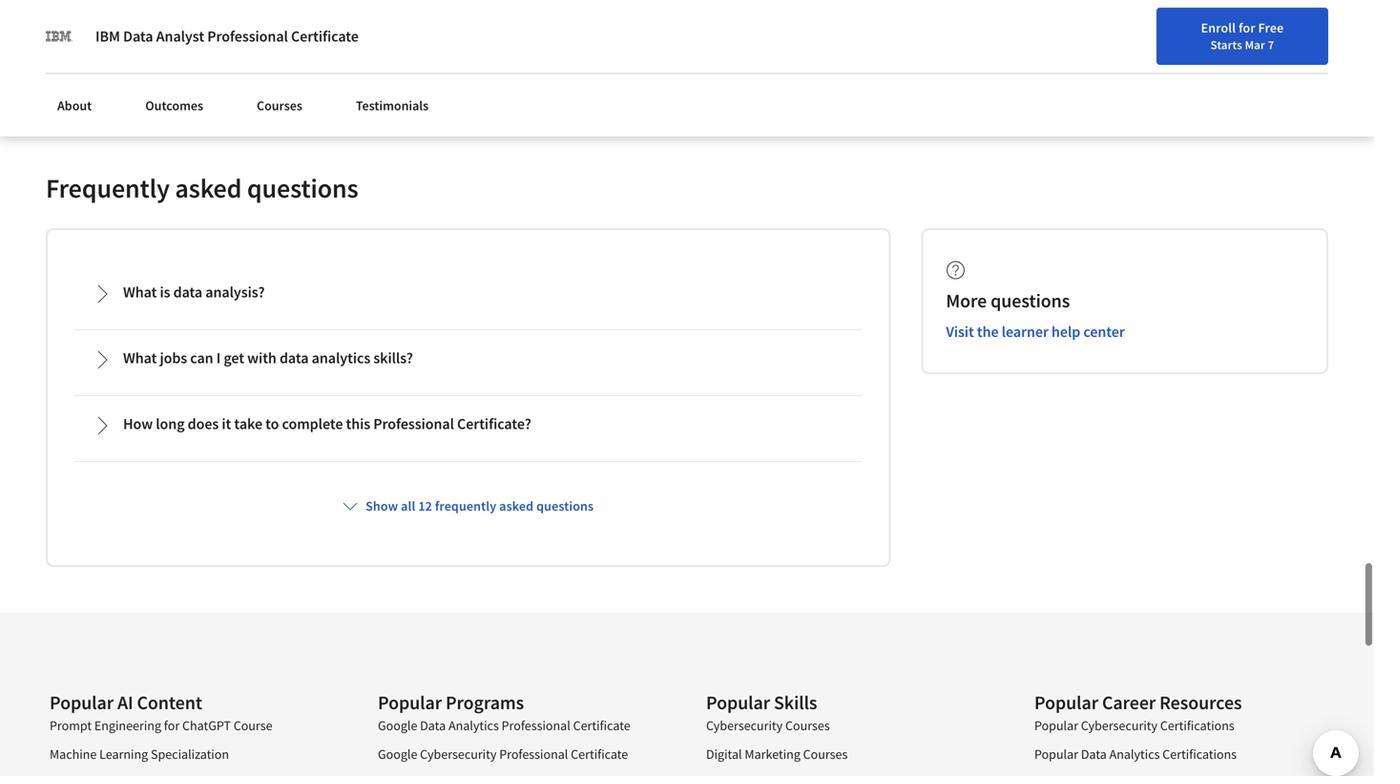 Task type: locate. For each thing, give the bounding box(es) containing it.
footer
[[0, 613, 1375, 776]]

popular for popular data analytics certifications
[[1035, 746, 1079, 763]]

0 vertical spatial career
[[1184, 60, 1221, 77]]

3 list from the left
[[706, 716, 979, 776]]

0 vertical spatial asked
[[175, 171, 242, 205]]

for inside enroll for free starts mar 7
[[1239, 19, 1256, 36]]

for right join
[[1318, 63, 1335, 80]]

jobs
[[160, 348, 187, 368]]

what is data analysis?
[[123, 283, 265, 302]]

popular left programs
[[378, 691, 442, 715]]

0 vertical spatial what
[[123, 283, 157, 302]]

2 horizontal spatial data
[[1082, 746, 1107, 763]]

list containing prompt engineering for chatgpt course
[[50, 716, 323, 776]]

0 vertical spatial questions
[[247, 171, 359, 205]]

to
[[266, 414, 279, 433]]

data inside what jobs can i get with data analytics skills? dropdown button
[[280, 348, 309, 368]]

courses down skills
[[786, 717, 830, 734]]

list item
[[1035, 773, 1308, 776]]

0 vertical spatial data
[[173, 283, 203, 302]]

enroll
[[1202, 19, 1236, 36]]

2 list from the left
[[378, 716, 651, 776]]

can
[[190, 348, 213, 368]]

cybersecurity down popular career resources
[[1082, 717, 1158, 734]]

1 what from the top
[[123, 283, 157, 302]]

certificate
[[291, 27, 359, 46], [573, 717, 631, 734], [571, 746, 628, 763]]

0 vertical spatial certifications
[[1161, 717, 1235, 734]]

data down 'popular cybersecurity certifications' link
[[1082, 746, 1107, 763]]

0 vertical spatial for
[[1239, 19, 1256, 36]]

1 google from the top
[[378, 717, 418, 734]]

1 vertical spatial what
[[123, 348, 157, 368]]

1 horizontal spatial for
[[1239, 19, 1256, 36]]

1 horizontal spatial data
[[280, 348, 309, 368]]

professional right "this"
[[374, 414, 454, 433]]

analytics
[[449, 717, 499, 734], [1110, 746, 1160, 763]]

2 vertical spatial data
[[1082, 746, 1107, 763]]

what left is
[[123, 283, 157, 302]]

free right join
[[1338, 63, 1364, 80]]

1 horizontal spatial asked
[[500, 497, 534, 515]]

resources
[[1160, 691, 1243, 715]]

list containing cybersecurity courses
[[706, 716, 979, 776]]

what left jobs
[[123, 348, 157, 368]]

1 horizontal spatial free
[[1338, 63, 1364, 80]]

1 vertical spatial asked
[[500, 497, 534, 515]]

4 list from the left
[[1035, 716, 1308, 776]]

0 vertical spatial google
[[378, 717, 418, 734]]

machine learning specialization
[[50, 746, 229, 763]]

for for enroll
[[1239, 19, 1256, 36]]

data right is
[[173, 283, 203, 302]]

your
[[1128, 60, 1154, 77]]

popular ai content
[[50, 691, 202, 715]]

courses right the marketing
[[804, 746, 848, 763]]

courses link
[[245, 86, 314, 125]]

get
[[224, 348, 244, 368]]

free for enroll for free starts mar 7
[[1259, 19, 1284, 36]]

1 vertical spatial google
[[378, 746, 418, 763]]

data down popular programs
[[420, 717, 446, 734]]

google cybersecurity professional certificate
[[378, 746, 628, 763]]

google data analytics professional certificate link
[[378, 717, 631, 734]]

prompt
[[50, 717, 92, 734]]

0 vertical spatial free
[[1259, 19, 1284, 36]]

free up 7
[[1259, 19, 1284, 36]]

certificate for ibm data analyst professional certificate
[[291, 27, 359, 46]]

1 vertical spatial data
[[420, 717, 446, 734]]

more questions visit the learner help center
[[946, 289, 1125, 341]]

popular
[[50, 691, 114, 715], [378, 691, 442, 715], [706, 691, 771, 715], [1035, 691, 1099, 715], [1035, 717, 1079, 734], [1035, 746, 1079, 763]]

cybersecurity for popular cybersecurity certifications
[[1082, 717, 1158, 734]]

courses
[[257, 97, 303, 114], [786, 717, 830, 734], [804, 746, 848, 763]]

1 vertical spatial for
[[1318, 63, 1335, 80]]

career right new
[[1184, 60, 1221, 77]]

free for join for free
[[1338, 63, 1364, 80]]

find your new career link
[[1091, 57, 1230, 81]]

list containing popular cybersecurity certifications
[[1035, 716, 1308, 776]]

0 horizontal spatial cybersecurity
[[420, 746, 497, 763]]

outcomes link
[[134, 86, 215, 125]]

0 vertical spatial certificate
[[291, 27, 359, 46]]

analysis?
[[206, 283, 265, 302]]

list
[[50, 716, 323, 776], [378, 716, 651, 776], [706, 716, 979, 776], [1035, 716, 1308, 776]]

take
[[234, 414, 263, 433]]

popular for popular ai content
[[50, 691, 114, 715]]

google
[[378, 717, 418, 734], [378, 746, 418, 763]]

0 horizontal spatial free
[[1259, 19, 1284, 36]]

12
[[418, 497, 432, 515]]

popular up cybersecurity courses
[[706, 691, 771, 715]]

chatgpt
[[182, 717, 231, 734]]

cybersecurity for google cybersecurity professional certificate
[[420, 746, 497, 763]]

for
[[1239, 19, 1256, 36], [1318, 63, 1335, 80], [164, 717, 180, 734]]

analytics down 'popular cybersecurity certifications' link
[[1110, 746, 1160, 763]]

1 horizontal spatial analytics
[[1110, 746, 1160, 763]]

0 horizontal spatial for
[[164, 717, 180, 734]]

mar
[[1245, 37, 1266, 53]]

popular skills
[[706, 691, 818, 715]]

ibm image
[[46, 23, 73, 50]]

1 vertical spatial free
[[1338, 63, 1364, 80]]

1 vertical spatial analytics
[[1110, 746, 1160, 763]]

2 what from the top
[[123, 348, 157, 368]]

about link
[[46, 86, 103, 125]]

1 vertical spatial career
[[1103, 691, 1156, 715]]

find
[[1101, 60, 1126, 77]]

2 vertical spatial for
[[164, 717, 180, 734]]

analytics down programs
[[449, 717, 499, 734]]

None search field
[[272, 50, 587, 88]]

asked right frequently
[[500, 497, 534, 515]]

list containing google data analytics professional certificate
[[378, 716, 651, 776]]

analytics
[[312, 348, 371, 368]]

content
[[137, 691, 202, 715]]

about
[[57, 97, 92, 114]]

ibm
[[95, 27, 120, 46]]

career inside footer
[[1103, 691, 1156, 715]]

2 google from the top
[[378, 746, 418, 763]]

analyst
[[156, 27, 204, 46]]

skills
[[774, 691, 818, 715]]

frequently asked questions
[[46, 171, 359, 205]]

career up popular cybersecurity certifications
[[1103, 691, 1156, 715]]

0 horizontal spatial data
[[123, 27, 153, 46]]

popular down popular cybersecurity certifications
[[1035, 746, 1079, 763]]

0 vertical spatial data
[[123, 27, 153, 46]]

join for free link
[[1285, 53, 1369, 89]]

coursera image
[[23, 54, 144, 84]]

what for what jobs can i get with data analytics skills?
[[123, 348, 157, 368]]

the
[[977, 322, 999, 341]]

cybersecurity
[[706, 717, 783, 734], [1082, 717, 1158, 734], [420, 746, 497, 763]]

career
[[1184, 60, 1221, 77], [1103, 691, 1156, 715]]

0 vertical spatial analytics
[[449, 717, 499, 734]]

1 vertical spatial certificate
[[573, 717, 631, 734]]

cybersecurity down popular skills
[[706, 717, 783, 734]]

1 list from the left
[[50, 716, 323, 776]]

free inside enroll for free starts mar 7
[[1259, 19, 1284, 36]]

for down content on the left of the page
[[164, 717, 180, 734]]

what inside what is data analysis? dropdown button
[[123, 283, 157, 302]]

2 horizontal spatial for
[[1318, 63, 1335, 80]]

1 vertical spatial questions
[[991, 289, 1070, 313]]

0 horizontal spatial questions
[[247, 171, 359, 205]]

2 horizontal spatial cybersecurity
[[1082, 717, 1158, 734]]

cybersecurity down popular programs
[[420, 746, 497, 763]]

ai
[[117, 691, 133, 715]]

what jobs can i get with data analytics skills?
[[123, 348, 413, 368]]

courses down the banner navigation on the top left
[[257, 97, 303, 114]]

visit
[[946, 322, 974, 341]]

how
[[123, 414, 153, 433]]

2 vertical spatial courses
[[804, 746, 848, 763]]

data right ibm
[[123, 27, 153, 46]]

i
[[216, 348, 221, 368]]

skills?
[[374, 348, 413, 368]]

what inside what jobs can i get with data analytics skills? dropdown button
[[123, 348, 157, 368]]

prompt engineering for chatgpt course
[[50, 717, 273, 734]]

1 horizontal spatial data
[[420, 717, 446, 734]]

help
[[1052, 322, 1081, 341]]

all
[[401, 497, 416, 515]]

1 vertical spatial data
[[280, 348, 309, 368]]

0 horizontal spatial career
[[1103, 691, 1156, 715]]

data inside what is data analysis? dropdown button
[[173, 283, 203, 302]]

2 horizontal spatial questions
[[991, 289, 1070, 313]]

for up mar
[[1239, 19, 1256, 36]]

questions inside "dropdown button"
[[537, 497, 594, 515]]

2 vertical spatial certificate
[[571, 746, 628, 763]]

asked down outcomes
[[175, 171, 242, 205]]

professional inside dropdown button
[[374, 414, 454, 433]]

asked inside "dropdown button"
[[500, 497, 534, 515]]

7
[[1268, 37, 1275, 53]]

data
[[123, 27, 153, 46], [420, 717, 446, 734], [1082, 746, 1107, 763]]

popular up prompt
[[50, 691, 114, 715]]

data right with on the top left
[[280, 348, 309, 368]]

1 horizontal spatial questions
[[537, 497, 594, 515]]

show all 12 frequently asked questions button
[[335, 489, 602, 523]]

what
[[123, 283, 157, 302], [123, 348, 157, 368]]

0 horizontal spatial data
[[173, 283, 203, 302]]

professional
[[207, 27, 288, 46], [374, 414, 454, 433], [502, 717, 571, 734], [499, 746, 568, 763]]

popular programs
[[378, 691, 524, 715]]

what jobs can i get with data analytics skills? button
[[77, 333, 860, 385]]

questions inside more questions visit the learner help center
[[991, 289, 1070, 313]]

popular up popular data analytics certifications link
[[1035, 717, 1079, 734]]

google cybersecurity professional certificate link
[[378, 746, 628, 763]]

professional down google data analytics professional certificate
[[499, 746, 568, 763]]

complete
[[282, 414, 343, 433]]

what is data analysis? button
[[77, 267, 860, 319]]

collapsed list
[[71, 261, 866, 776]]

certifications
[[1161, 717, 1235, 734], [1163, 746, 1237, 763]]

2 vertical spatial questions
[[537, 497, 594, 515]]

popular up popular cybersecurity certifications
[[1035, 691, 1099, 715]]

0 horizontal spatial analytics
[[449, 717, 499, 734]]



Task type: vqa. For each thing, say whether or not it's contained in the screenshot.


Task type: describe. For each thing, give the bounding box(es) containing it.
log
[[1240, 60, 1260, 77]]

ibm data analyst professional certificate
[[95, 27, 359, 46]]

analytics for certifications
[[1110, 746, 1160, 763]]

popular for popular career resources
[[1035, 691, 1099, 715]]

programs
[[446, 691, 524, 715]]

cybersecurity courses
[[706, 717, 830, 734]]

cybersecurity courses link
[[706, 717, 830, 734]]

list for programs
[[378, 716, 651, 776]]

popular for popular programs
[[378, 691, 442, 715]]

it
[[222, 414, 231, 433]]

data for google
[[420, 717, 446, 734]]

show all 12 frequently asked questions
[[366, 497, 594, 515]]

specialization
[[151, 746, 229, 763]]

does
[[188, 414, 219, 433]]

is
[[160, 283, 170, 302]]

banner navigation
[[15, 0, 537, 38]]

what for what is data analysis?
[[123, 283, 157, 302]]

popular for popular cybersecurity certifications
[[1035, 717, 1079, 734]]

join for free
[[1290, 63, 1364, 80]]

frequently
[[435, 497, 497, 515]]

0 horizontal spatial asked
[[175, 171, 242, 205]]

certificate?
[[457, 414, 532, 433]]

data for ibm
[[123, 27, 153, 46]]

more
[[946, 289, 987, 313]]

digital marketing courses link
[[706, 746, 848, 763]]

1 vertical spatial courses
[[786, 717, 830, 734]]

popular for popular skills
[[706, 691, 771, 715]]

list for career
[[1035, 716, 1308, 776]]

professional up google cybersecurity professional certificate
[[502, 717, 571, 734]]

prompt engineering for chatgpt course link
[[50, 717, 273, 734]]

machine learning specialization link
[[50, 746, 229, 763]]

1 horizontal spatial cybersecurity
[[706, 717, 783, 734]]

testimonials link
[[345, 86, 440, 125]]

visit the learner help center link
[[946, 322, 1125, 341]]

google data analytics professional certificate
[[378, 717, 631, 734]]

popular career resources
[[1035, 691, 1243, 715]]

log in
[[1240, 60, 1274, 77]]

log in link
[[1230, 57, 1283, 80]]

in
[[1263, 60, 1274, 77]]

popular cybersecurity certifications link
[[1035, 717, 1235, 734]]

machine
[[50, 746, 97, 763]]

opens in a new tab image
[[211, 748, 226, 764]]

certificate for google data analytics professional certificate
[[573, 717, 631, 734]]

0 vertical spatial courses
[[257, 97, 303, 114]]

new
[[1156, 60, 1181, 77]]

show
[[366, 497, 398, 515]]

google for google data analytics professional certificate
[[378, 717, 418, 734]]

list for ai
[[50, 716, 323, 776]]

analytics for professional
[[449, 717, 499, 734]]

course
[[234, 717, 273, 734]]

professional right analyst
[[207, 27, 288, 46]]

for for join
[[1318, 63, 1335, 80]]

enroll for free starts mar 7
[[1202, 19, 1284, 53]]

engineering
[[94, 717, 161, 734]]

center
[[1084, 322, 1125, 341]]

outcomes
[[145, 97, 203, 114]]

footer containing popular ai content
[[0, 613, 1375, 776]]

find your new career
[[1101, 60, 1221, 77]]

google for google cybersecurity professional certificate
[[378, 746, 418, 763]]

join
[[1290, 63, 1316, 80]]

data for popular
[[1082, 746, 1107, 763]]

starts
[[1211, 37, 1243, 53]]

list for skills
[[706, 716, 979, 776]]

1 horizontal spatial career
[[1184, 60, 1221, 77]]

1 vertical spatial certifications
[[1163, 746, 1237, 763]]

marketing
[[745, 746, 801, 763]]

learner
[[1002, 322, 1049, 341]]

long
[[156, 414, 185, 433]]

how long does it take to complete this professional certificate?
[[123, 414, 532, 433]]

frequently
[[46, 171, 170, 205]]

popular cybersecurity certifications
[[1035, 717, 1235, 734]]

popular data analytics certifications link
[[1035, 746, 1237, 763]]

testimonials
[[356, 97, 429, 114]]

this
[[346, 414, 371, 433]]

learning
[[99, 746, 148, 763]]

how long does it take to complete this professional certificate? button
[[77, 399, 860, 451]]

digital
[[706, 746, 742, 763]]

digital marketing courses
[[706, 746, 848, 763]]

popular data analytics certifications
[[1035, 746, 1237, 763]]



